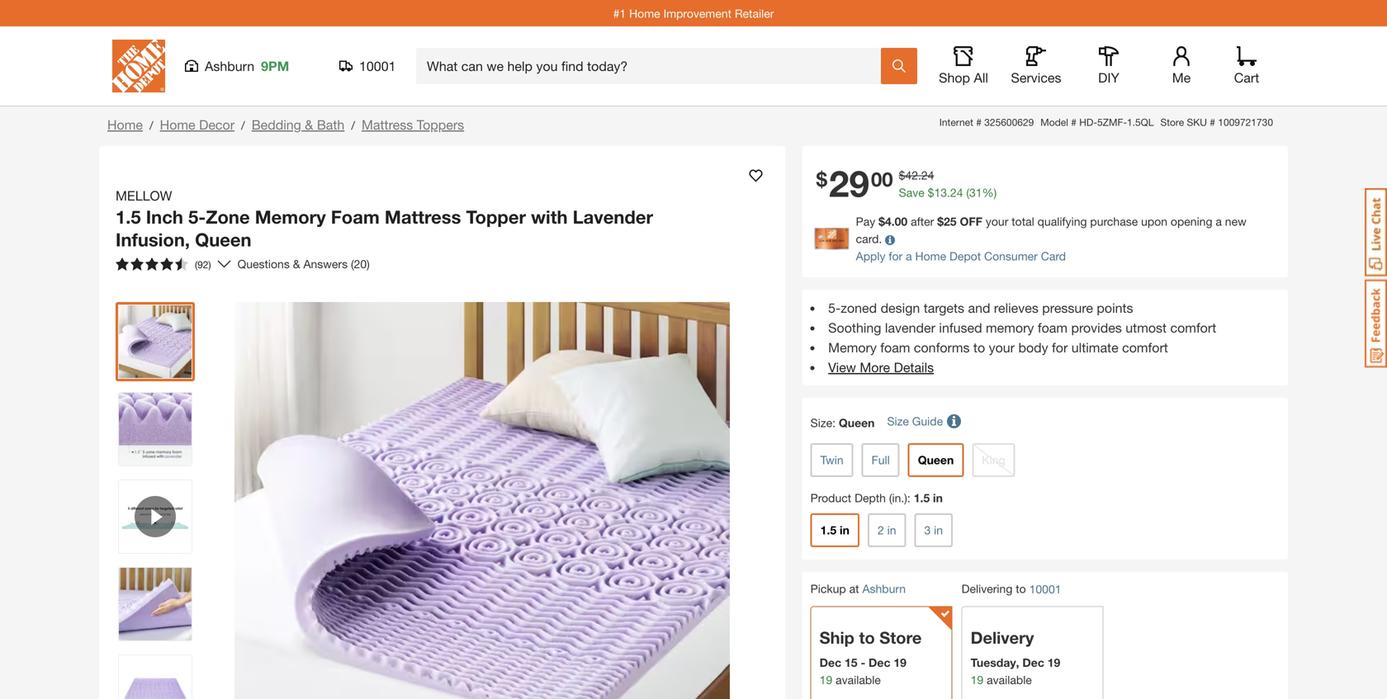 Task type: locate. For each thing, give the bounding box(es) containing it.
twin button
[[811, 443, 854, 477]]

size left guide
[[887, 415, 909, 428]]

0 vertical spatial to
[[974, 340, 986, 356]]

home left the decor
[[160, 117, 195, 133]]

foam
[[1038, 320, 1068, 336], [881, 340, 911, 356]]

1.5ql
[[1127, 116, 1154, 128]]

&
[[305, 117, 313, 133], [293, 257, 300, 271]]

mellow mattress toppers hd 5zmf 1 5ql 64.0 image
[[119, 306, 192, 378]]

store down ashburn button
[[880, 628, 922, 648]]

size up twin
[[811, 416, 833, 430]]

: up twin
[[833, 416, 836, 430]]

0 horizontal spatial #
[[976, 116, 982, 128]]

1 vertical spatial 24
[[951, 186, 963, 199]]

0 horizontal spatial &
[[293, 257, 300, 271]]

lavender
[[885, 320, 936, 336]]

3 dec from the left
[[1023, 656, 1045, 670]]

foam
[[331, 206, 380, 228]]

1 horizontal spatial a
[[1216, 215, 1222, 228]]

1 horizontal spatial queen
[[839, 416, 875, 430]]

. left the (
[[947, 186, 951, 199]]

.
[[918, 168, 922, 182], [947, 186, 951, 199]]

10001 inside button
[[359, 58, 396, 74]]

your inside your total qualifying purchase upon opening a new card.
[[986, 215, 1009, 228]]

2 horizontal spatial to
[[1016, 582, 1026, 596]]

0 horizontal spatial .
[[918, 168, 922, 182]]

to up the -
[[859, 628, 875, 648]]

# right sku
[[1210, 116, 1216, 128]]

provides
[[1072, 320, 1122, 336]]

to inside delivering to 10001
[[1016, 582, 1026, 596]]

memory up questions & answers (20)
[[255, 206, 326, 228]]

1 horizontal spatial 1.5
[[821, 524, 837, 537]]

a left new
[[1216, 215, 1222, 228]]

queen inside mellow 1.5 inch 5-zone memory foam mattress topper with lavender infusion, queen
[[195, 229, 252, 251]]

$ right save
[[928, 186, 935, 199]]

queen up the full
[[839, 416, 875, 430]]

2 available from the left
[[987, 673, 1032, 687]]

1 vertical spatial a
[[906, 249, 912, 263]]

home
[[629, 6, 661, 20], [107, 117, 143, 133], [160, 117, 195, 133], [916, 249, 947, 263]]

24 right 42
[[922, 168, 935, 182]]

1 horizontal spatial ashburn
[[863, 582, 906, 596]]

info image
[[886, 235, 896, 245]]

0 horizontal spatial to
[[859, 628, 875, 648]]

cart link
[[1229, 46, 1265, 86]]

2 in button
[[868, 514, 907, 548]]

0 horizontal spatial queen
[[195, 229, 252, 251]]

utmost
[[1126, 320, 1167, 336]]

in right 2
[[888, 524, 897, 537]]

view
[[829, 360, 856, 375]]

19 right tuesday,
[[1048, 656, 1061, 670]]

1 vertical spatial to
[[1016, 582, 1026, 596]]

00
[[871, 167, 893, 191]]

to
[[974, 340, 986, 356], [1016, 582, 1026, 596], [859, 628, 875, 648]]

available down the -
[[836, 673, 881, 687]]

bedding
[[252, 117, 301, 133]]

0 vertical spatial 24
[[922, 168, 935, 182]]

0 horizontal spatial size
[[811, 416, 833, 430]]

(92)
[[195, 259, 211, 271]]

0 horizontal spatial dec
[[820, 656, 842, 670]]

delivery
[[971, 628, 1034, 648]]

queen inside 'button'
[[918, 453, 954, 467]]

1 horizontal spatial :
[[908, 491, 911, 505]]

10001 up mattress toppers link
[[359, 58, 396, 74]]

home link
[[107, 117, 143, 133]]

(
[[967, 186, 970, 199]]

dec right tuesday,
[[1023, 656, 1045, 670]]

comfort down utmost
[[1123, 340, 1169, 356]]

dec
[[820, 656, 842, 670], [869, 656, 891, 670], [1023, 656, 1045, 670]]

/ right 'bath'
[[351, 119, 355, 132]]

/ right home link
[[149, 119, 153, 132]]

in for 1.5 in
[[840, 524, 850, 537]]

0 horizontal spatial :
[[833, 416, 836, 430]]

. up save
[[918, 168, 922, 182]]

0 vertical spatial ashburn
[[205, 58, 255, 74]]

29
[[829, 161, 870, 205]]

# right the internet
[[976, 116, 982, 128]]

relieves
[[994, 300, 1039, 316]]

size inside size guide button
[[887, 415, 909, 428]]

0 vertical spatial your
[[986, 215, 1009, 228]]

tuesday,
[[971, 656, 1020, 670]]

toppers
[[417, 117, 464, 133]]

apply
[[856, 249, 886, 263]]

after
[[911, 215, 934, 228]]

size for size guide
[[887, 415, 909, 428]]

1 horizontal spatial comfort
[[1171, 320, 1217, 336]]

1 horizontal spatial store
[[1161, 116, 1185, 128]]

for down info icon
[[889, 249, 903, 263]]

0 horizontal spatial /
[[149, 119, 153, 132]]

for right body
[[1052, 340, 1068, 356]]

2
[[878, 524, 884, 537]]

0 vertical spatial &
[[305, 117, 313, 133]]

full button
[[862, 443, 900, 477]]

ashburn left 9pm
[[205, 58, 255, 74]]

1 vertical spatial &
[[293, 257, 300, 271]]

available down tuesday,
[[987, 673, 1032, 687]]

1 vertical spatial mattress
[[385, 206, 461, 228]]

home decor link
[[160, 117, 235, 133]]

soothing
[[829, 320, 882, 336]]

in down product
[[840, 524, 850, 537]]

home left depot
[[916, 249, 947, 263]]

1 horizontal spatial 10001
[[1030, 583, 1062, 596]]

apply now image
[[815, 228, 856, 250]]

mattress right foam at top
[[385, 206, 461, 228]]

: right depth
[[908, 491, 911, 505]]

1.5 right (in.)
[[914, 491, 930, 505]]

your
[[986, 215, 1009, 228], [989, 340, 1015, 356]]

comfort right utmost
[[1171, 320, 1217, 336]]

1 horizontal spatial memory
[[829, 340, 877, 356]]

3 / from the left
[[351, 119, 355, 132]]

1 horizontal spatial for
[[1052, 340, 1068, 356]]

pressure
[[1043, 300, 1094, 316]]

to down infused
[[974, 340, 986, 356]]

0 horizontal spatial 5-
[[188, 206, 206, 228]]

1 vertical spatial store
[[880, 628, 922, 648]]

internet
[[940, 116, 974, 128]]

0 vertical spatial memory
[[255, 206, 326, 228]]

infusion,
[[116, 229, 190, 251]]

a
[[1216, 215, 1222, 228], [906, 249, 912, 263]]

/
[[149, 119, 153, 132], [241, 119, 245, 132], [351, 119, 355, 132]]

available
[[836, 673, 881, 687], [987, 673, 1032, 687]]

for
[[889, 249, 903, 263], [1052, 340, 1068, 356]]

5- inside mellow 1.5 inch 5-zone memory foam mattress topper with lavender infusion, queen
[[188, 206, 206, 228]]

home right #1
[[629, 6, 661, 20]]

9pm
[[261, 58, 289, 74]]

questions
[[238, 257, 290, 271]]

in for 3 in
[[934, 524, 943, 537]]

0 vertical spatial 5-
[[188, 206, 206, 228]]

2 horizontal spatial /
[[351, 119, 355, 132]]

queen
[[195, 229, 252, 251], [839, 416, 875, 430], [918, 453, 954, 467]]

1 horizontal spatial to
[[974, 340, 986, 356]]

store left sku
[[1161, 116, 1185, 128]]

1.5 in
[[821, 524, 850, 537]]

home down the home depot logo
[[107, 117, 143, 133]]

2 vertical spatial to
[[859, 628, 875, 648]]

shop
[[939, 70, 971, 85]]

1.5 down product
[[821, 524, 837, 537]]

ship
[[820, 628, 855, 648]]

1 vertical spatial 5-
[[829, 300, 841, 316]]

dec right the -
[[869, 656, 891, 670]]

2 horizontal spatial dec
[[1023, 656, 1045, 670]]

2 # from the left
[[1071, 116, 1077, 128]]

1.5 down mellow
[[116, 206, 141, 228]]

store inside ship to store dec 15 - dec 19 19 available
[[880, 628, 922, 648]]

me button
[[1156, 46, 1208, 86]]

2 horizontal spatial queen
[[918, 453, 954, 467]]

shop all
[[939, 70, 989, 85]]

size
[[887, 415, 909, 428], [811, 416, 833, 430]]

& left 'bath'
[[305, 117, 313, 133]]

0 horizontal spatial available
[[836, 673, 881, 687]]

0 horizontal spatial foam
[[881, 340, 911, 356]]

0 horizontal spatial comfort
[[1123, 340, 1169, 356]]

5-zoned design targets and relieves pressure points soothing lavender infused memory foam provides utmost comfort memory foam conforms to your body for ultimate comfort view more details
[[829, 300, 1217, 375]]

0 vertical spatial queen
[[195, 229, 252, 251]]

0 horizontal spatial a
[[906, 249, 912, 263]]

0 horizontal spatial ashburn
[[205, 58, 255, 74]]

1 horizontal spatial dec
[[869, 656, 891, 670]]

memory down soothing
[[829, 340, 877, 356]]

1 vertical spatial memory
[[829, 340, 877, 356]]

#
[[976, 116, 982, 128], [1071, 116, 1077, 128], [1210, 116, 1216, 128]]

2 / from the left
[[241, 119, 245, 132]]

size guide button
[[887, 406, 964, 437]]

dec left 15
[[820, 656, 842, 670]]

mattress left toppers
[[362, 117, 413, 133]]

1 vertical spatial 10001
[[1030, 583, 1062, 596]]

ashburn
[[205, 58, 255, 74], [863, 582, 906, 596]]

1 vertical spatial ashburn
[[863, 582, 906, 596]]

mellow mattress toppers hd 5zmf 1 5ql 1d.2 image
[[119, 568, 192, 641]]

24
[[922, 168, 935, 182], [951, 186, 963, 199]]

& left 'answers' at top left
[[293, 257, 300, 271]]

1 horizontal spatial size
[[887, 415, 909, 428]]

1 horizontal spatial foam
[[1038, 320, 1068, 336]]

save
[[899, 186, 925, 199]]

at
[[850, 582, 859, 596]]

and
[[968, 300, 991, 316]]

bath
[[317, 117, 345, 133]]

internet # 325600629 model # hd-5zmf-1.5ql store sku # 1009721730
[[940, 116, 1274, 128]]

dec inside delivery tuesday, dec 19 19 available
[[1023, 656, 1045, 670]]

1 vertical spatial 1.5
[[914, 491, 930, 505]]

ashburn right at
[[863, 582, 906, 596]]

depot
[[950, 249, 981, 263]]

0 vertical spatial 1.5
[[116, 206, 141, 228]]

diy
[[1099, 70, 1120, 85]]

0 horizontal spatial memory
[[255, 206, 326, 228]]

2 horizontal spatial #
[[1210, 116, 1216, 128]]

10001 right delivering
[[1030, 583, 1062, 596]]

24 left the (
[[951, 186, 963, 199]]

#1
[[613, 6, 626, 20]]

to inside ship to store dec 15 - dec 19 19 available
[[859, 628, 875, 648]]

lavender
[[573, 206, 653, 228]]

queen down guide
[[918, 453, 954, 467]]

memory inside mellow 1.5 inch 5-zone memory foam mattress topper with lavender infusion, queen
[[255, 206, 326, 228]]

foam up view more details link
[[881, 340, 911, 356]]

1 horizontal spatial #
[[1071, 116, 1077, 128]]

1 vertical spatial foam
[[881, 340, 911, 356]]

foam down pressure
[[1038, 320, 1068, 336]]

bedding & bath link
[[252, 117, 345, 133]]

1 vertical spatial for
[[1052, 340, 1068, 356]]

your left total
[[986, 215, 1009, 228]]

1 dec from the left
[[820, 656, 842, 670]]

shop all button
[[937, 46, 990, 86]]

$
[[817, 167, 828, 191], [899, 168, 906, 182], [928, 186, 935, 199], [879, 215, 885, 228], [938, 215, 944, 228]]

card
[[1041, 249, 1066, 263]]

# left hd-
[[1071, 116, 1077, 128]]

mellow 1.5 inch 5-zone memory foam mattress topper with lavender infusion, queen
[[116, 188, 653, 251]]

queen down zone
[[195, 229, 252, 251]]

/ right the decor
[[241, 119, 245, 132]]

1 horizontal spatial available
[[987, 673, 1032, 687]]

to left 10001 link
[[1016, 582, 1026, 596]]

2 vertical spatial queen
[[918, 453, 954, 467]]

1 horizontal spatial 5-
[[829, 300, 841, 316]]

1 vertical spatial your
[[989, 340, 1015, 356]]

0 vertical spatial 10001
[[359, 58, 396, 74]]

4.5 stars image
[[116, 258, 188, 271]]

2 vertical spatial 1.5
[[821, 524, 837, 537]]

0 vertical spatial a
[[1216, 215, 1222, 228]]

5-
[[188, 206, 206, 228], [829, 300, 841, 316]]

your down memory
[[989, 340, 1015, 356]]

5- right inch
[[188, 206, 206, 228]]

4.00
[[885, 215, 908, 228]]

a down pay $ 4.00 after $ 25 off
[[906, 249, 912, 263]]

0 vertical spatial for
[[889, 249, 903, 263]]

5- up soothing
[[829, 300, 841, 316]]

mattress inside mellow 1.5 inch 5-zone memory foam mattress topper with lavender infusion, queen
[[385, 206, 461, 228]]

0 horizontal spatial store
[[880, 628, 922, 648]]

1.5 inside mellow 1.5 inch 5-zone memory foam mattress topper with lavender infusion, queen
[[116, 206, 141, 228]]

1 available from the left
[[836, 673, 881, 687]]

to for store
[[859, 628, 875, 648]]

product
[[811, 491, 852, 505]]

0 horizontal spatial 1.5
[[116, 206, 141, 228]]

$ right after
[[938, 215, 944, 228]]

10001 button
[[339, 58, 396, 74]]

0 horizontal spatial 10001
[[359, 58, 396, 74]]

1 horizontal spatial .
[[947, 186, 951, 199]]

1 / from the left
[[149, 119, 153, 132]]

1 vertical spatial comfort
[[1123, 340, 1169, 356]]

in right 3
[[934, 524, 943, 537]]

0 vertical spatial mattress
[[362, 117, 413, 133]]

0 horizontal spatial for
[[889, 249, 903, 263]]

2 horizontal spatial 1.5
[[914, 491, 930, 505]]

consumer
[[985, 249, 1038, 263]]

conforms
[[914, 340, 970, 356]]

6320470466112 image
[[119, 481, 192, 553]]

1 horizontal spatial /
[[241, 119, 245, 132]]



Task type: describe. For each thing, give the bounding box(es) containing it.
1 # from the left
[[976, 116, 982, 128]]

available inside delivery tuesday, dec 19 19 available
[[987, 673, 1032, 687]]

depth
[[855, 491, 886, 505]]

10001 link
[[1030, 581, 1062, 598]]

model
[[1041, 116, 1069, 128]]

in for 2 in
[[888, 524, 897, 537]]

memory inside 5-zoned design targets and relieves pressure points soothing lavender infused memory foam provides utmost comfort memory foam conforms to your body for ultimate comfort view more details
[[829, 340, 877, 356]]

42
[[906, 168, 918, 182]]

improvement
[[664, 6, 732, 20]]

(20)
[[351, 257, 370, 271]]

ultimate
[[1072, 340, 1119, 356]]

15
[[845, 656, 858, 670]]

queen button
[[908, 443, 964, 477]]

0 vertical spatial foam
[[1038, 320, 1068, 336]]

mellow mattress toppers hd 5zmf 1 5ql 66.3 image
[[119, 656, 192, 700]]

card.
[[856, 232, 882, 246]]

feedback link image
[[1365, 279, 1388, 368]]

a inside your total qualifying purchase upon opening a new card.
[[1216, 215, 1222, 228]]

0 horizontal spatial 24
[[922, 168, 935, 182]]

$ left the '29'
[[817, 167, 828, 191]]

0 vertical spatial :
[[833, 416, 836, 430]]

decor
[[199, 117, 235, 133]]

ship to store dec 15 - dec 19 19 available
[[820, 628, 922, 687]]

3 in button
[[915, 514, 953, 548]]

to inside 5-zoned design targets and relieves pressure points soothing lavender infused memory foam provides utmost comfort memory foam conforms to your body for ultimate comfort view more details
[[974, 340, 986, 356]]

1 horizontal spatial 24
[[951, 186, 963, 199]]

targets
[[924, 300, 965, 316]]

available inside ship to store dec 15 - dec 19 19 available
[[836, 673, 881, 687]]

upon
[[1142, 215, 1168, 228]]

zone
[[206, 206, 250, 228]]

topper
[[466, 206, 526, 228]]

cart
[[1235, 70, 1260, 85]]

1009721730
[[1219, 116, 1274, 128]]

pay $ 4.00 after $ 25 off
[[856, 215, 983, 228]]

0 vertical spatial .
[[918, 168, 922, 182]]

your inside 5-zoned design targets and relieves pressure points soothing lavender infused memory foam provides utmost comfort memory foam conforms to your body for ultimate comfort view more details
[[989, 340, 1015, 356]]

twin
[[821, 453, 844, 467]]

delivering to 10001
[[962, 582, 1062, 596]]

$ up save
[[899, 168, 906, 182]]

qualifying
[[1038, 215, 1087, 228]]

$ 29 00 $ 42 . 24 save $ 13 . 24 ( 31 %)
[[817, 161, 997, 205]]

1 vertical spatial .
[[947, 186, 951, 199]]

off
[[960, 215, 983, 228]]

3 in
[[925, 524, 943, 537]]

mellow mattress toppers hd 5zmf 1 5ql 40.1 image
[[119, 393, 192, 466]]

10001 inside delivering to 10001
[[1030, 583, 1062, 596]]

$ right pay
[[879, 215, 885, 228]]

1 vertical spatial queen
[[839, 416, 875, 430]]

-
[[861, 656, 866, 670]]

inch
[[146, 206, 183, 228]]

ashburn 9pm
[[205, 58, 289, 74]]

mattress toppers link
[[362, 117, 464, 133]]

sku
[[1187, 116, 1208, 128]]

zoned
[[841, 300, 877, 316]]

size guide
[[887, 415, 943, 428]]

size : queen
[[811, 416, 875, 430]]

king button
[[972, 443, 1016, 477]]

3 # from the left
[[1210, 116, 1216, 128]]

mellow
[[116, 188, 172, 204]]

19 down ship
[[820, 673, 833, 687]]

in up 3 in
[[933, 491, 943, 505]]

What can we help you find today? search field
[[427, 49, 881, 83]]

size for size : queen
[[811, 416, 833, 430]]

guide
[[913, 415, 943, 428]]

5- inside 5-zoned design targets and relieves pressure points soothing lavender infused memory foam provides utmost comfort memory foam conforms to your body for ultimate comfort view more details
[[829, 300, 841, 316]]

1.5 inside button
[[821, 524, 837, 537]]

home / home decor / bedding & bath / mattress toppers
[[107, 117, 464, 133]]

product depth (in.) : 1.5 in
[[811, 491, 943, 505]]

live chat image
[[1365, 188, 1388, 277]]

the home depot logo image
[[112, 40, 165, 93]]

#1 home improvement retailer
[[613, 6, 774, 20]]

25
[[944, 215, 957, 228]]

king
[[982, 453, 1006, 467]]

opening
[[1171, 215, 1213, 228]]

answers
[[304, 257, 348, 271]]

19 down tuesday,
[[971, 673, 984, 687]]

19 right the -
[[894, 656, 907, 670]]

purchase
[[1091, 215, 1138, 228]]

memory
[[986, 320, 1034, 336]]

total
[[1012, 215, 1035, 228]]

for inside 5-zoned design targets and relieves pressure points soothing lavender infused memory foam provides utmost comfort memory foam conforms to your body for ultimate comfort view more details
[[1052, 340, 1068, 356]]

13
[[935, 186, 947, 199]]

%)
[[983, 186, 997, 199]]

design
[[881, 300, 920, 316]]

body
[[1019, 340, 1049, 356]]

your total qualifying purchase upon opening a new card.
[[856, 215, 1247, 246]]

apply for a home depot consumer card link
[[856, 249, 1066, 263]]

more
[[860, 360, 891, 375]]

2 dec from the left
[[869, 656, 891, 670]]

retailer
[[735, 6, 774, 20]]

delivery tuesday, dec 19 19 available
[[971, 628, 1061, 687]]

hd-
[[1080, 116, 1098, 128]]

1 vertical spatial :
[[908, 491, 911, 505]]

1 horizontal spatial &
[[305, 117, 313, 133]]

pay
[[856, 215, 876, 228]]

0 vertical spatial comfort
[[1171, 320, 1217, 336]]

me
[[1173, 70, 1191, 85]]

details
[[894, 360, 934, 375]]

mellow link
[[116, 186, 179, 206]]

to for 10001
[[1016, 582, 1026, 596]]

services button
[[1010, 46, 1063, 86]]

0 vertical spatial store
[[1161, 116, 1185, 128]]

5zmf-
[[1098, 116, 1127, 128]]

apply for a home depot consumer card
[[856, 249, 1066, 263]]

3
[[925, 524, 931, 537]]

questions & answers (20)
[[238, 257, 370, 271]]

full
[[872, 453, 890, 467]]

pickup at ashburn
[[811, 582, 906, 596]]



Task type: vqa. For each thing, say whether or not it's contained in the screenshot.
Ariawave
no



